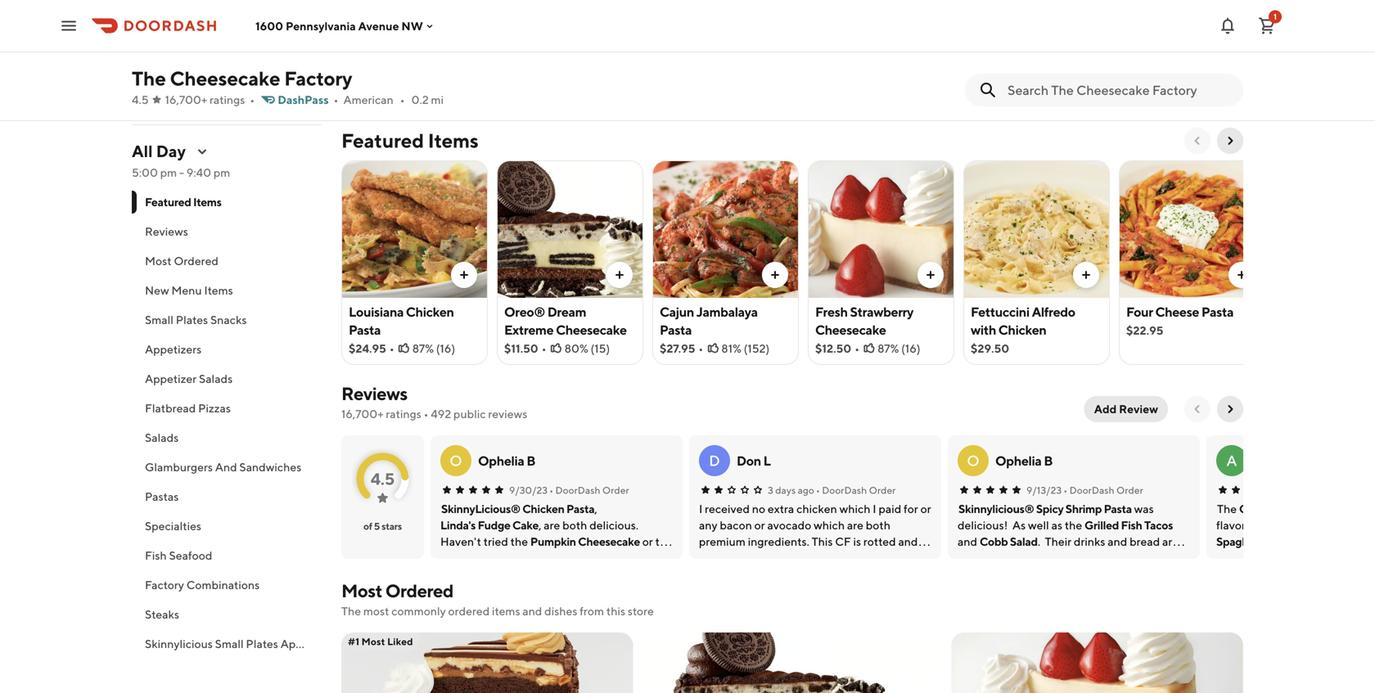 Task type: locate. For each thing, give the bounding box(es) containing it.
• doordash order up shrimp
[[1063, 485, 1143, 496]]

2 horizontal spatial order
[[1116, 485, 1143, 496]]

1 horizontal spatial cajun
[[1239, 502, 1269, 516]]

b for chicken
[[527, 453, 535, 469]]

• down the cheesecake factory
[[250, 93, 255, 106]]

0 horizontal spatial small
[[145, 313, 173, 327]]

cheesecake up more
[[170, 67, 280, 90]]

pm
[[160, 166, 177, 179], [213, 166, 230, 179]]

0 horizontal spatial and
[[522, 604, 542, 618]]

grilled
[[1085, 519, 1119, 532]]

ophelia up '9/30/23'
[[478, 453, 524, 469]]

1 horizontal spatial factory
[[284, 67, 352, 90]]

this
[[606, 604, 625, 618]]

salads button
[[132, 423, 322, 453]]

doordash up shrimp
[[1070, 485, 1114, 496]]

dishes
[[544, 604, 577, 618]]

seafood
[[169, 549, 212, 562]]

pasta right the cheese
[[1202, 304, 1234, 320]]

1 horizontal spatial (16)
[[901, 342, 921, 355]]

fudge
[[478, 519, 510, 532]]

0 vertical spatial oreo® dream extreme cheesecake image
[[498, 160, 643, 298]]

0 horizontal spatial appetizers
[[145, 343, 202, 356]]

jambalaya up "meatballs"
[[1271, 502, 1325, 516]]

$29.50
[[971, 342, 1009, 355]]

3 add item to cart image from the left
[[1235, 268, 1248, 282]]

1 (16) from the left
[[436, 342, 455, 355]]

cajun jambalaya pasta
[[660, 304, 758, 338], [1239, 502, 1355, 516]]

ordered inside button
[[174, 254, 219, 268]]

$24.95
[[349, 342, 386, 355]]

fish inside "button"
[[145, 549, 167, 562]]

0 horizontal spatial add item to cart image
[[458, 268, 471, 282]]

1 horizontal spatial fish
[[1121, 519, 1142, 532]]

0 vertical spatial items
[[428, 129, 479, 152]]

1 • doordash order from the left
[[549, 485, 629, 496]]

0 horizontal spatial cajun
[[660, 304, 694, 320]]

store
[[628, 604, 654, 618]]

3 • doordash order from the left
[[1063, 485, 1143, 496]]

ordered up 'new menu items'
[[174, 254, 219, 268]]

1 vertical spatial salads
[[145, 431, 179, 444]]

appetizers button
[[132, 335, 322, 364]]

1 horizontal spatial oreo® dream extreme cheesecake image
[[646, 633, 938, 693]]

featured inside heading
[[341, 129, 424, 152]]

• right $11.50
[[542, 342, 546, 355]]

1 vertical spatial ordered
[[385, 580, 453, 602]]

1 vertical spatial appetizers
[[280, 637, 337, 651]]

2 horizontal spatial doordash
[[1070, 485, 1114, 496]]

81%
[[721, 342, 741, 355]]

oreo®
[[504, 304, 545, 320]]

cheesecake
[[170, 67, 280, 90], [556, 322, 627, 338], [815, 322, 886, 338], [578, 535, 640, 548]]

2 87% from the left
[[878, 342, 899, 355]]

0 vertical spatial 0.2
[[260, 16, 277, 29]]

pasta up $27.95
[[660, 322, 692, 338]]

• inside reviews 16,700+ ratings • 492 public reviews
[[424, 407, 428, 421]]

0 vertical spatial featured
[[341, 129, 424, 152]]

fish left tacos at the right bottom
[[1121, 519, 1142, 532]]

specialties button
[[132, 512, 322, 541]]

most up new
[[145, 254, 172, 268]]

factory up steaks
[[145, 578, 184, 592]]

1 b from the left
[[527, 453, 535, 469]]

doordash right '9/30/23'
[[555, 485, 600, 496]]

16,700+ for 16,700+ ratings •
[[165, 93, 207, 106]]

jambalaya up 81%
[[696, 304, 758, 320]]

0.2 up featured items heading at the top
[[411, 93, 429, 106]]

reviews inside button
[[145, 225, 188, 238]]

glamburgers and sandwiches
[[145, 460, 301, 474]]

ratings down reviews link
[[386, 407, 421, 421]]

featured
[[341, 129, 424, 152], [145, 195, 191, 209]]

0 horizontal spatial fish
[[145, 549, 167, 562]]

4.5 down pricing at the top
[[132, 93, 149, 106]]

and inside button
[[1268, 535, 1287, 548]]

• doordash order up the pumpkin cheesecake "button"
[[549, 485, 629, 496]]

1 vertical spatial fresh strawberry cheesecake image
[[951, 633, 1243, 693]]

1 vertical spatial chicken
[[998, 322, 1046, 338]]

2 b from the left
[[1044, 453, 1053, 469]]

and left "meatballs"
[[1268, 535, 1287, 548]]

2 vertical spatial chicken
[[522, 502, 564, 516]]

87% for fresh strawberry cheesecake
[[878, 342, 899, 355]]

1 vertical spatial 0.2
[[411, 93, 429, 106]]

cheese
[[1155, 304, 1199, 320]]

featured down "5:00 pm - 9:40 pm" on the left of page
[[145, 195, 191, 209]]

pasta inside skinnylicious® spicy shrimp pasta grilled fish tacos cobb salad
[[1104, 502, 1132, 516]]

plates down 'new menu items'
[[176, 313, 208, 327]]

1 items, open order cart image
[[1257, 16, 1277, 36]]

1 vertical spatial and
[[522, 604, 542, 618]]

liked
[[387, 636, 413, 647]]

small plates snacks button
[[132, 305, 322, 335]]

1 vertical spatial oreo® dream extreme cheesecake image
[[646, 633, 938, 693]]

ratings inside reviews 16,700+ ratings • 492 public reviews
[[386, 407, 421, 421]]

1 order from the left
[[602, 485, 629, 496]]

the left "&"
[[132, 67, 166, 90]]

4.5 up of 5 stars
[[371, 469, 395, 489]]

order up grilled fish tacos button
[[1116, 485, 1143, 496]]

0 vertical spatial american
[[160, 39, 210, 52]]

0 horizontal spatial 87%
[[412, 342, 434, 355]]

ophelia up 9/13/23
[[995, 453, 1042, 469]]

add item to cart image
[[458, 268, 471, 282], [924, 268, 937, 282], [1080, 268, 1093, 282]]

87% (16) down louisiana chicken pasta
[[412, 342, 455, 355]]

appetizers up the appetizer
[[145, 343, 202, 356]]

pasta up the pumpkin cheesecake "button"
[[566, 502, 595, 516]]

1 pm from the left
[[160, 166, 177, 179]]

spaghetti and meatballs button
[[1216, 534, 1339, 550]]

ophelia b up '9/30/23'
[[478, 453, 535, 469]]

jambalaya inside button
[[1271, 502, 1325, 516]]

2 horizontal spatial add item to cart image
[[1235, 268, 1248, 282]]

1 vertical spatial cajun
[[1239, 502, 1269, 516]]

• right 9/13/23
[[1063, 485, 1068, 496]]

fettuccini
[[971, 304, 1030, 320]]

0 vertical spatial fish
[[1121, 519, 1142, 532]]

1 vertical spatial the
[[341, 604, 361, 618]]

#1 most liked
[[348, 636, 413, 647]]

factory combinations button
[[132, 571, 322, 600]]

$0
[[417, 34, 436, 51]]

more
[[224, 90, 252, 104]]

1 horizontal spatial 87%
[[878, 342, 899, 355]]

reviews down $24.95
[[341, 383, 407, 404]]

sandwiches
[[239, 460, 301, 474]]

skinnylicious® spicy shrimp pasta button
[[958, 501, 1132, 517]]

of 5 stars
[[363, 521, 402, 532]]

subtotal
[[654, 34, 708, 51]]

1 doordash from the left
[[555, 485, 600, 496]]

appetizer salads button
[[132, 364, 322, 394]]

reviews inside reviews 16,700+ ratings • 492 public reviews
[[341, 383, 407, 404]]

0 horizontal spatial order
[[602, 485, 629, 496]]

2 87% (16) from the left
[[878, 342, 921, 355]]

• doordash order right ago
[[816, 485, 896, 496]]

ophelia for skinnylicious®
[[995, 453, 1042, 469]]

jambalaya inside 'cajun jambalaya pasta'
[[696, 304, 758, 320]]

pasta up "meatballs"
[[1327, 502, 1355, 516]]

appetizers left #1
[[280, 637, 337, 651]]

0 horizontal spatial ordered
[[174, 254, 219, 268]]

1 horizontal spatial doordash
[[822, 485, 867, 496]]

1 horizontal spatial reviews
[[341, 383, 407, 404]]

jambalaya
[[696, 304, 758, 320], [1271, 502, 1325, 516]]

1 horizontal spatial add item to cart image
[[769, 268, 782, 282]]

0 horizontal spatial ophelia b
[[478, 453, 535, 469]]

appetizers
[[145, 343, 202, 356], [280, 637, 337, 651]]

1 horizontal spatial 87% (16)
[[878, 342, 921, 355]]

pasta inside four cheese pasta $22.95
[[1202, 304, 1234, 320]]

1600 pennsylvania avenue nw button
[[255, 19, 436, 33]]

Item Search search field
[[1008, 81, 1230, 99]]

1 horizontal spatial american
[[343, 93, 394, 106]]

1 horizontal spatial and
[[1268, 535, 1287, 548]]

pasta
[[1202, 304, 1234, 320], [349, 322, 381, 338], [660, 322, 692, 338], [566, 502, 595, 516], [1104, 502, 1132, 516], [1327, 502, 1355, 516]]

2 o from the left
[[967, 452, 980, 469]]

ordered up commonly
[[385, 580, 453, 602]]

1 vertical spatial fish
[[145, 549, 167, 562]]

the left most
[[341, 604, 361, 618]]

2 (16) from the left
[[901, 342, 921, 355]]

0 vertical spatial most
[[145, 254, 172, 268]]

cajun up $27.95
[[660, 304, 694, 320]]

1 horizontal spatial featured
[[341, 129, 424, 152]]

0 horizontal spatial featured
[[145, 195, 191, 209]]

previous button of carousel image
[[1191, 134, 1204, 147]]

1 87% from the left
[[412, 342, 434, 355]]

days
[[775, 485, 796, 496]]

ratings left 1600
[[210, 16, 245, 29]]

fees
[[180, 62, 205, 75]]

chicken down '9/30/23'
[[522, 502, 564, 516]]

1 vertical spatial jambalaya
[[1271, 502, 1325, 516]]

spaghetti
[[1216, 535, 1266, 548]]

0 vertical spatial reviews
[[145, 225, 188, 238]]

reviews up most ordered
[[145, 225, 188, 238]]

1 horizontal spatial ophelia
[[995, 453, 1042, 469]]

four cheese pasta $22.95
[[1126, 304, 1234, 337]]

2 doordash from the left
[[822, 485, 867, 496]]

most ordered button
[[132, 246, 322, 276]]

• right ago
[[816, 485, 820, 496]]

• right $27.95
[[699, 342, 703, 355]]

d
[[709, 452, 720, 469]]

doordash right ago
[[822, 485, 867, 496]]

1 vertical spatial most
[[341, 580, 382, 602]]

2 vertical spatial items
[[204, 284, 233, 297]]

salads
[[199, 372, 233, 386], [145, 431, 179, 444]]

cheesecake inside fresh strawberry cheesecake
[[815, 322, 886, 338]]

louisiana chicken pasta
[[349, 304, 454, 338]]

2 ophelia b from the left
[[995, 453, 1053, 469]]

2 pm from the left
[[213, 166, 230, 179]]

items down most ordered button
[[204, 284, 233, 297]]

items down "9:40"
[[193, 195, 222, 209]]

skinnylicious®
[[441, 502, 520, 516]]

9:40
[[186, 166, 211, 179]]

1 o from the left
[[450, 452, 462, 469]]

most for most ordered the most commonly ordered items and dishes from this store
[[341, 580, 382, 602]]

appetizer
[[145, 372, 197, 386]]

most inside most ordered the most commonly ordered items and dishes from this store
[[341, 580, 382, 602]]

salads down flatbread
[[145, 431, 179, 444]]

3 add item to cart image from the left
[[1080, 268, 1093, 282]]

ordered inside most ordered the most commonly ordered items and dishes from this store
[[385, 580, 453, 602]]

16,700+ down reviews link
[[341, 407, 384, 421]]

see more button
[[133, 84, 321, 110]]

3
[[768, 485, 773, 496]]

b up '9/30/23'
[[527, 453, 535, 469]]

cajun inside button
[[1239, 502, 1269, 516]]

0 horizontal spatial factory
[[145, 578, 184, 592]]

2 horizontal spatial • doordash order
[[1063, 485, 1143, 496]]

1 horizontal spatial appetizers
[[280, 637, 337, 651]]

1 vertical spatial featured
[[145, 195, 191, 209]]

fettuccini alfredo with chicken image
[[964, 160, 1109, 298]]

2 vertical spatial ratings
[[386, 407, 421, 421]]

0 vertical spatial cajun jambalaya pasta
[[660, 304, 758, 338]]

strawberry
[[850, 304, 913, 320]]

1 vertical spatial mi
[[431, 93, 444, 106]]

0 vertical spatial 16,700+
[[165, 16, 207, 29]]

2 • doordash order from the left
[[816, 485, 896, 496]]

cheesecake right pumpkin
[[578, 535, 640, 548]]

pasta up grilled fish tacos button
[[1104, 502, 1132, 516]]

cajun jambalaya pasta up 81%
[[660, 304, 758, 338]]

notification bell image
[[1218, 16, 1238, 36]]

add item to cart image
[[613, 268, 626, 282], [769, 268, 782, 282], [1235, 268, 1248, 282]]

american down minimum
[[343, 93, 394, 106]]

ago
[[798, 485, 814, 496]]

cheesecake up 80% (15)
[[556, 322, 627, 338]]

2 add item to cart image from the left
[[769, 268, 782, 282]]

oreo® dream extreme cheesecake
[[504, 304, 627, 338]]

items inside "button"
[[204, 284, 233, 297]]

featured items
[[341, 129, 479, 152], [145, 195, 222, 209]]

salads inside button
[[145, 431, 179, 444]]

1 87% (16) from the left
[[412, 342, 455, 355]]

1 add item to cart image from the left
[[458, 268, 471, 282]]

0 horizontal spatial jambalaya
[[696, 304, 758, 320]]

-
[[179, 166, 184, 179]]

(16) down strawberry
[[901, 342, 921, 355]]

b for spicy
[[1044, 453, 1053, 469]]

1 horizontal spatial add item to cart image
[[924, 268, 937, 282]]

16,700+ up the '$$ • american'
[[165, 16, 207, 29]]

0 horizontal spatial reviews
[[145, 225, 188, 238]]

most for most ordered
[[145, 254, 172, 268]]

•
[[150, 39, 155, 52], [250, 93, 255, 106], [334, 93, 338, 106], [400, 93, 405, 106], [389, 342, 394, 355], [542, 342, 546, 355], [699, 342, 703, 355], [855, 342, 860, 355], [424, 407, 428, 421], [549, 485, 553, 496], [816, 485, 820, 496], [1063, 485, 1068, 496]]

0 vertical spatial featured items
[[341, 129, 479, 152]]

items down american • 0.2 mi
[[428, 129, 479, 152]]

cajun jambalaya pasta up "meatballs"
[[1239, 502, 1355, 516]]

fresh strawberry cheesecake image
[[809, 160, 954, 298], [951, 633, 1243, 693]]

87% (16) down strawberry
[[878, 342, 921, 355]]

2 add item to cart image from the left
[[924, 268, 937, 282]]

open menu image
[[59, 16, 79, 36]]

1 horizontal spatial chicken
[[522, 502, 564, 516]]

1 add item to cart image from the left
[[613, 268, 626, 282]]

next button of carousel image
[[1224, 134, 1237, 147]]

(16)
[[436, 342, 455, 355], [901, 342, 921, 355]]

0 horizontal spatial plates
[[176, 313, 208, 327]]

next button of carousel image
[[1227, 46, 1240, 59]]

reviews button
[[132, 217, 322, 246]]

0.2 left pennsylvania
[[260, 16, 277, 29]]

0 vertical spatial plates
[[176, 313, 208, 327]]

87% down fresh strawberry cheesecake
[[878, 342, 899, 355]]

1 vertical spatial 16,700+
[[165, 93, 207, 106]]

1 ophelia from the left
[[478, 453, 524, 469]]

order right ago
[[869, 485, 896, 496]]

salads inside 'button'
[[199, 372, 233, 386]]

the cheesecake factory
[[132, 67, 352, 90]]

most right #1
[[361, 636, 385, 647]]

factory
[[284, 67, 352, 90], [145, 578, 184, 592]]

cajun up spaghetti
[[1239, 502, 1269, 516]]

order up the pumpkin cheesecake "button"
[[602, 485, 629, 496]]

small down new
[[145, 313, 173, 327]]

chicken inside the skinnylicious® chicken pasta linda's fudge cake pumpkin cheesecake
[[522, 502, 564, 516]]

2 ophelia from the left
[[995, 453, 1042, 469]]

1 horizontal spatial pm
[[213, 166, 230, 179]]

ratings down the cheesecake factory
[[210, 93, 245, 106]]

3 order from the left
[[1116, 485, 1143, 496]]

87% for louisiana chicken pasta
[[412, 342, 434, 355]]

fresh
[[815, 304, 848, 320]]

• right dashpass
[[334, 93, 338, 106]]

add item to cart image for chicken
[[458, 268, 471, 282]]

ophelia
[[478, 453, 524, 469], [995, 453, 1042, 469]]

0 horizontal spatial chicken
[[406, 304, 454, 320]]

o
[[450, 452, 462, 469], [967, 452, 980, 469]]

a
[[407, 34, 414, 51]]

0 horizontal spatial salads
[[145, 431, 179, 444]]

o down public
[[450, 452, 462, 469]]

16,700+ down fees
[[165, 93, 207, 106]]

0 horizontal spatial o
[[450, 452, 462, 469]]

american
[[160, 39, 210, 52], [343, 93, 394, 106]]

$$
[[132, 39, 145, 52]]

featured items down american • 0.2 mi
[[341, 129, 479, 152]]

american • 0.2 mi
[[343, 93, 444, 106]]

0 vertical spatial chicken
[[406, 304, 454, 320]]

factory up dashpass •
[[284, 67, 352, 90]]

0 vertical spatial and
[[1268, 535, 1287, 548]]

featured down american • 0.2 mi
[[341, 129, 424, 152]]

2 horizontal spatial chicken
[[998, 322, 1046, 338]]

87% (16) for fresh strawberry cheesecake
[[878, 342, 921, 355]]

0 vertical spatial mi
[[279, 16, 292, 29]]

0 vertical spatial factory
[[284, 67, 352, 90]]

louisiana
[[349, 304, 404, 320]]

• right $$
[[150, 39, 155, 52]]

1 horizontal spatial salads
[[199, 372, 233, 386]]

4.5
[[132, 16, 149, 29], [132, 93, 149, 106], [371, 469, 395, 489]]

most
[[363, 604, 389, 618]]

fish
[[1121, 519, 1142, 532], [145, 549, 167, 562]]

chicken down 'fettuccini'
[[998, 322, 1046, 338]]

0 vertical spatial ordered
[[174, 254, 219, 268]]

1 horizontal spatial order
[[869, 485, 896, 496]]

1 horizontal spatial o
[[967, 452, 980, 469]]

fish down specialties
[[145, 549, 167, 562]]

1 horizontal spatial • doordash order
[[816, 485, 896, 496]]

3 doordash from the left
[[1070, 485, 1114, 496]]

0 vertical spatial cajun
[[660, 304, 694, 320]]

small down steaks button
[[215, 637, 244, 651]]

1 ophelia b from the left
[[478, 453, 535, 469]]

0 horizontal spatial ophelia
[[478, 453, 524, 469]]

most up most
[[341, 580, 382, 602]]

87% down louisiana chicken pasta
[[412, 342, 434, 355]]

• doordash order for skinnylicious® chicken pasta
[[549, 485, 629, 496]]

1 horizontal spatial b
[[1044, 453, 1053, 469]]

0 horizontal spatial doordash
[[555, 485, 600, 496]]

cheesecake up $12.50
[[815, 322, 886, 338]]

• left '492'
[[424, 407, 428, 421]]

ophelia b up 9/13/23
[[995, 453, 1053, 469]]

16,700+ for 16,700+ ratings
[[165, 16, 207, 29]]

$22.95
[[1126, 324, 1163, 337]]

fettuccini alfredo with chicken $29.50
[[971, 304, 1075, 355]]

87% (16) for louisiana chicken pasta
[[412, 342, 455, 355]]

chicken right louisiana
[[406, 304, 454, 320]]

1 button
[[1251, 9, 1283, 42]]

reese's® peanut butter chocolate cake cheesecake image
[[341, 633, 633, 693]]

0 vertical spatial salads
[[199, 372, 233, 386]]

cajun jambalaya pasta image
[[653, 160, 798, 298]]

most inside button
[[145, 254, 172, 268]]

0 horizontal spatial add item to cart image
[[613, 268, 626, 282]]

(16) down louisiana chicken pasta
[[436, 342, 455, 355]]

most ordered
[[145, 254, 219, 268]]

pm right "9:40"
[[213, 166, 230, 179]]

order,
[[595, 34, 632, 51]]

american up fees
[[160, 39, 210, 52]]

next image
[[1224, 403, 1237, 416]]

plates down steaks button
[[246, 637, 278, 651]]

salads up pizzas
[[199, 372, 233, 386]]

0 horizontal spatial featured items
[[145, 195, 222, 209]]

b up 9/13/23
[[1044, 453, 1053, 469]]

pasta up $24.95
[[349, 322, 381, 338]]

chicken inside louisiana chicken pasta
[[406, 304, 454, 320]]

and right items
[[522, 604, 542, 618]]

4.5 up $$
[[132, 16, 149, 29]]

four cheese pasta image
[[1120, 160, 1265, 298]]

doordash for skinnylicious® spicy shrimp pasta
[[1070, 485, 1114, 496]]

oreo® dream extreme cheesecake image
[[498, 160, 643, 298], [646, 633, 938, 693]]

0 vertical spatial small
[[145, 313, 173, 327]]

featured items down -
[[145, 195, 222, 209]]

pm left -
[[160, 166, 177, 179]]

o up skinnylicious®
[[967, 452, 980, 469]]

2 vertical spatial 16,700+
[[341, 407, 384, 421]]



Task type: vqa. For each thing, say whether or not it's contained in the screenshot.


Task type: describe. For each thing, give the bounding box(es) containing it.
pricing & fees button
[[132, 61, 221, 77]]

menu
[[171, 284, 202, 297]]

snacks
[[210, 313, 247, 327]]

enjoy
[[368, 34, 404, 51]]

16,700+ inside reviews 16,700+ ratings • 492 public reviews
[[341, 407, 384, 421]]

from
[[580, 604, 604, 618]]

chicken for louisiana chicken pasta
[[406, 304, 454, 320]]

enjoy a $0 delivery fee on your first order, $5 subtotal minimum required.
[[368, 34, 708, 71]]

all day
[[132, 142, 186, 161]]

1 vertical spatial items
[[193, 195, 222, 209]]

1 horizontal spatial plates
[[246, 637, 278, 651]]

dashpass •
[[278, 93, 338, 106]]

81% (152)
[[721, 342, 770, 355]]

l
[[763, 453, 771, 469]]

• doordash order for skinnylicious® spicy shrimp pasta
[[1063, 485, 1143, 496]]

1 vertical spatial 4.5
[[132, 93, 149, 106]]

reviews link
[[341, 383, 407, 404]]

menus image
[[196, 145, 209, 158]]

• right '9/30/23'
[[549, 485, 553, 496]]

linda's
[[440, 519, 476, 532]]

pricing & fees see more
[[132, 62, 252, 104]]

ordered for most ordered
[[174, 254, 219, 268]]

fish inside skinnylicious® spicy shrimp pasta grilled fish tacos cobb salad
[[1121, 519, 1142, 532]]

pastas
[[145, 490, 179, 503]]

• right $12.50
[[855, 342, 860, 355]]

commonly
[[391, 604, 446, 618]]

featured items heading
[[341, 128, 479, 154]]

0 vertical spatial fresh strawberry cheesecake image
[[809, 160, 954, 298]]

factory inside button
[[145, 578, 184, 592]]

0 vertical spatial the
[[132, 67, 166, 90]]

review
[[1119, 402, 1158, 416]]

add item to cart image for oreo® dream extreme cheesecake
[[613, 268, 626, 282]]

four
[[1126, 304, 1153, 320]]

5:00
[[132, 166, 158, 179]]

o for skinnylicious® chicken pasta
[[450, 452, 462, 469]]

add item to cart image for strawberry
[[924, 268, 937, 282]]

3 days ago
[[768, 485, 814, 496]]

glamburgers
[[145, 460, 213, 474]]

delivery
[[438, 34, 490, 51]]

1600 pennsylvania avenue nw
[[255, 19, 423, 33]]

don
[[737, 453, 761, 469]]

cobb
[[980, 535, 1008, 548]]

new menu items
[[145, 284, 233, 297]]

of
[[363, 521, 372, 532]]

ratings for 16,700+ ratings
[[210, 16, 245, 29]]

and
[[215, 460, 237, 474]]

avenue
[[358, 19, 399, 33]]

glamburgers and sandwiches button
[[132, 453, 322, 482]]

2 order from the left
[[869, 485, 896, 496]]

$12.50
[[815, 342, 851, 355]]

chicken inside the fettuccini alfredo with chicken $29.50
[[998, 322, 1046, 338]]

add review
[[1094, 402, 1158, 416]]

order for skinnylicious® spicy shrimp pasta
[[1116, 485, 1143, 496]]

cheesecake inside the skinnylicious® chicken pasta linda's fudge cake pumpkin cheesecake
[[578, 535, 640, 548]]

with
[[971, 322, 996, 338]]

1 vertical spatial featured items
[[145, 195, 222, 209]]

specialties
[[145, 519, 201, 533]]

pumpkin
[[530, 535, 576, 548]]

o for skinnylicious® spicy shrimp pasta
[[967, 452, 980, 469]]

ophelia for skinnylicious®
[[478, 453, 524, 469]]

(15)
[[591, 342, 610, 355]]

cajun jambalaya pasta button
[[1239, 501, 1355, 517]]

1 horizontal spatial cajun jambalaya pasta
[[1239, 502, 1355, 516]]

5
[[374, 521, 380, 532]]

previous image
[[1191, 403, 1204, 416]]

fee
[[492, 34, 513, 51]]

16,700+ ratings •
[[165, 93, 255, 106]]

new menu items button
[[132, 276, 322, 305]]

factory combinations
[[145, 578, 260, 592]]

see
[[201, 90, 221, 104]]

pizzas
[[198, 401, 231, 415]]

(16) for fresh strawberry cheesecake
[[901, 342, 921, 355]]

fresh strawberry cheesecake
[[815, 304, 913, 338]]

doordash for skinnylicious® chicken pasta
[[555, 485, 600, 496]]

items inside heading
[[428, 129, 479, 152]]

$5
[[635, 34, 652, 51]]

first
[[567, 34, 592, 51]]

minimum
[[368, 53, 429, 71]]

ophelia b for skinnylicious®
[[995, 453, 1053, 469]]

steaks button
[[132, 600, 322, 629]]

0 vertical spatial 4.5
[[132, 16, 149, 29]]

chicken for skinnylicious® chicken pasta linda's fudge cake pumpkin cheesecake
[[522, 502, 564, 516]]

• down minimum
[[400, 93, 405, 106]]

cheesecake inside the oreo® dream extreme cheesecake
[[556, 322, 627, 338]]

1 horizontal spatial mi
[[431, 93, 444, 106]]

add review button
[[1084, 396, 1168, 422]]

1 horizontal spatial 0.2
[[411, 93, 429, 106]]

0 horizontal spatial cajun jambalaya pasta
[[660, 304, 758, 338]]

• right $24.95
[[389, 342, 394, 355]]

reviews 16,700+ ratings • 492 public reviews
[[341, 383, 527, 421]]

reviews for reviews 16,700+ ratings • 492 public reviews
[[341, 383, 407, 404]]

pennsylvania
[[286, 19, 356, 33]]

0 horizontal spatial 0.2
[[260, 16, 277, 29]]

1
[[1274, 12, 1277, 21]]

9/13/23
[[1026, 485, 1062, 496]]

all
[[132, 142, 153, 161]]

(16) for louisiana chicken pasta
[[436, 342, 455, 355]]

louisiana chicken pasta image
[[342, 160, 487, 298]]

on
[[516, 34, 532, 51]]

extreme
[[504, 322, 554, 338]]

pasta inside button
[[1327, 502, 1355, 516]]

new
[[145, 284, 169, 297]]

and inside most ordered the most commonly ordered items and dishes from this store
[[522, 604, 542, 618]]

order for skinnylicious® chicken pasta
[[602, 485, 629, 496]]

#1
[[348, 636, 359, 647]]

pasta inside the skinnylicious® chicken pasta linda's fudge cake pumpkin cheesecake
[[566, 502, 595, 516]]

1 horizontal spatial small
[[215, 637, 244, 651]]

2 vertical spatial 4.5
[[371, 469, 395, 489]]

1 horizontal spatial featured items
[[341, 129, 479, 152]]

previous button of carousel image
[[345, 46, 358, 59]]

80%
[[564, 342, 588, 355]]

skinnylicious® spicy shrimp pasta grilled fish tacos cobb salad
[[958, 502, 1173, 548]]

add item to cart image for cajun jambalaya pasta
[[769, 268, 782, 282]]

public
[[454, 407, 486, 421]]

fish seafood
[[145, 549, 212, 562]]

grilled fish tacos button
[[1085, 517, 1173, 534]]

nw
[[401, 19, 423, 33]]

80% (15)
[[564, 342, 610, 355]]

ophelia b for skinnylicious®
[[478, 453, 535, 469]]

2 vertical spatial most
[[361, 636, 385, 647]]

ordered for most ordered the most commonly ordered items and dishes from this store
[[385, 580, 453, 602]]

ratings for 16,700+ ratings •
[[210, 93, 245, 106]]

$$ • american
[[132, 39, 210, 52]]

items
[[492, 604, 520, 618]]

the inside most ordered the most commonly ordered items and dishes from this store
[[341, 604, 361, 618]]

add
[[1094, 402, 1117, 416]]

flatbread pizzas button
[[132, 394, 322, 423]]

0 horizontal spatial american
[[160, 39, 210, 52]]

required.
[[432, 53, 490, 71]]

pasta inside louisiana chicken pasta
[[349, 322, 381, 338]]

9/30/23
[[509, 485, 548, 496]]

skinnylicious® chicken pasta button
[[441, 501, 595, 517]]

salad
[[1010, 535, 1038, 548]]

reviews for reviews
[[145, 225, 188, 238]]

5:00 pm - 9:40 pm
[[132, 166, 230, 179]]

skinnylicious® chicken pasta linda's fudge cake pumpkin cheesecake
[[440, 502, 640, 548]]



